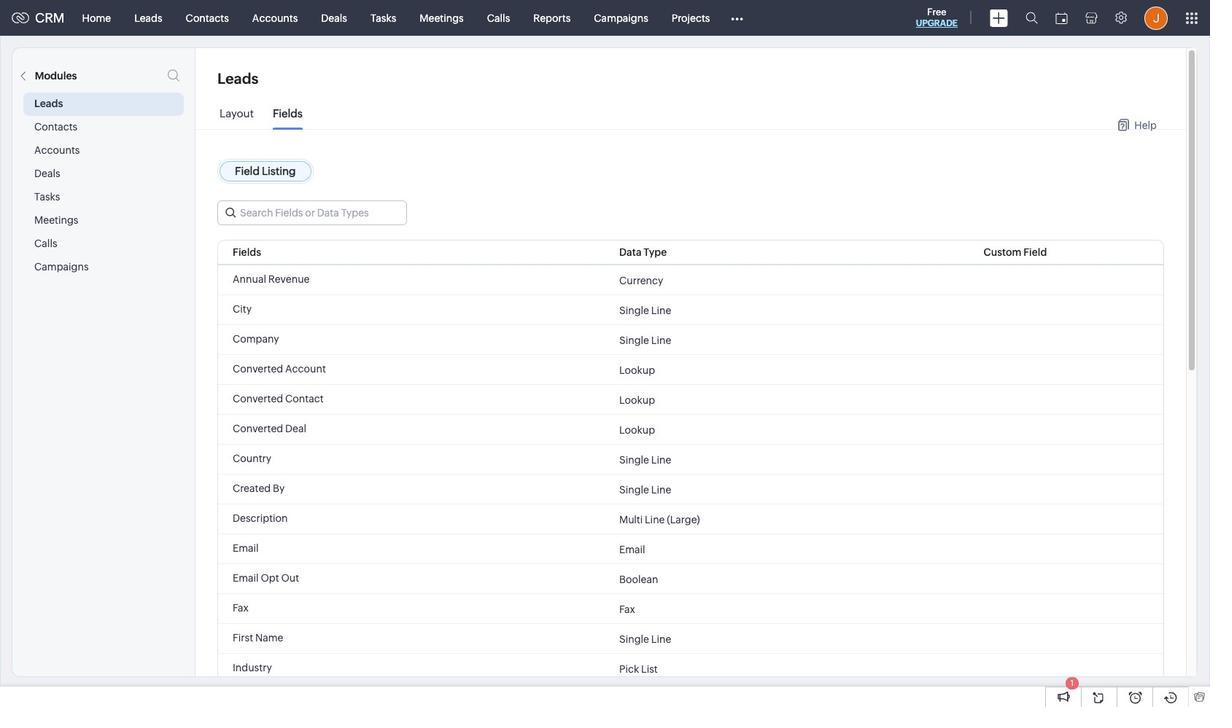 Task type: locate. For each thing, give the bounding box(es) containing it.
fax
[[233, 603, 249, 615], [620, 604, 636, 616]]

converted
[[233, 363, 283, 375], [233, 393, 283, 405], [233, 423, 283, 435]]

3 converted from the top
[[233, 423, 283, 435]]

single line
[[620, 305, 672, 316], [620, 335, 672, 346], [620, 454, 672, 466], [620, 484, 672, 496], [620, 634, 672, 646]]

by
[[273, 483, 285, 495]]

fields up annual
[[233, 247, 261, 258]]

2 vertical spatial lookup
[[620, 424, 655, 436]]

converted account
[[233, 363, 326, 375]]

0 horizontal spatial meetings
[[34, 215, 78, 226]]

tasks inside "link"
[[371, 12, 397, 24]]

1 single line from the top
[[620, 305, 672, 316]]

line
[[652, 305, 672, 316], [652, 335, 672, 346], [652, 454, 672, 466], [652, 484, 672, 496], [645, 514, 665, 526], [652, 634, 672, 646]]

4 single from the top
[[620, 484, 650, 496]]

line for company
[[652, 335, 672, 346]]

1 vertical spatial calls
[[34, 238, 57, 250]]

1 horizontal spatial deals
[[321, 12, 347, 24]]

single for country
[[620, 454, 650, 466]]

converted deal
[[233, 423, 307, 435]]

campaigns
[[594, 12, 649, 24], [34, 261, 89, 273]]

lookup for converted deal
[[620, 424, 655, 436]]

multi
[[620, 514, 643, 526]]

email
[[233, 543, 259, 555], [620, 544, 646, 556], [233, 573, 259, 585]]

2 lookup from the top
[[620, 394, 655, 406]]

deals
[[321, 12, 347, 24], [34, 168, 60, 180]]

created
[[233, 483, 271, 495]]

0 vertical spatial contacts
[[186, 12, 229, 24]]

1 horizontal spatial calls
[[487, 12, 510, 24]]

search image
[[1026, 12, 1039, 24]]

single
[[620, 305, 650, 316], [620, 335, 650, 346], [620, 454, 650, 466], [620, 484, 650, 496], [620, 634, 650, 646]]

deals link
[[310, 0, 359, 35]]

converted up country
[[233, 423, 283, 435]]

field
[[1024, 247, 1048, 258]]

1 vertical spatial fields
[[233, 247, 261, 258]]

company
[[233, 334, 279, 345]]

2 vertical spatial leads
[[34, 98, 63, 109]]

email down multi
[[620, 544, 646, 556]]

single line for first name
[[620, 634, 672, 646]]

single for city
[[620, 305, 650, 316]]

3 single from the top
[[620, 454, 650, 466]]

1 horizontal spatial contacts
[[186, 12, 229, 24]]

contacts right leads link
[[186, 12, 229, 24]]

fax up first
[[233, 603, 249, 615]]

1 vertical spatial contacts
[[34, 121, 78, 133]]

4 single line from the top
[[620, 484, 672, 496]]

contacts link
[[174, 0, 241, 35]]

1 vertical spatial leads
[[217, 70, 259, 87]]

crm link
[[12, 10, 65, 26]]

fields
[[273, 107, 303, 120], [233, 247, 261, 258]]

pick list
[[620, 664, 658, 675]]

home link
[[70, 0, 123, 35]]

Other Modules field
[[722, 6, 754, 30]]

0 vertical spatial accounts
[[252, 12, 298, 24]]

0 vertical spatial tasks
[[371, 12, 397, 24]]

tasks
[[371, 12, 397, 24], [34, 191, 60, 203]]

fields right layout
[[273, 107, 303, 120]]

leads down modules
[[34, 98, 63, 109]]

0 horizontal spatial contacts
[[34, 121, 78, 133]]

1 vertical spatial converted
[[233, 393, 283, 405]]

contacts down modules
[[34, 121, 78, 133]]

leads right home
[[134, 12, 162, 24]]

industry
[[233, 663, 272, 674]]

3 lookup from the top
[[620, 424, 655, 436]]

0 vertical spatial calls
[[487, 12, 510, 24]]

0 vertical spatial meetings
[[420, 12, 464, 24]]

home
[[82, 12, 111, 24]]

converted down company
[[233, 363, 283, 375]]

leads link
[[123, 0, 174, 35]]

line for city
[[652, 305, 672, 316]]

1 vertical spatial deals
[[34, 168, 60, 180]]

0 vertical spatial leads
[[134, 12, 162, 24]]

5 single line from the top
[[620, 634, 672, 646]]

fax down boolean
[[620, 604, 636, 616]]

annual
[[233, 274, 266, 285]]

0 horizontal spatial fax
[[233, 603, 249, 615]]

email left opt
[[233, 573, 259, 585]]

5 single from the top
[[620, 634, 650, 646]]

0 vertical spatial converted
[[233, 363, 283, 375]]

converted up converted deal
[[233, 393, 283, 405]]

deals inside deals link
[[321, 12, 347, 24]]

multi line (large)
[[620, 514, 700, 526]]

0 horizontal spatial campaigns
[[34, 261, 89, 273]]

calls inside "calls" link
[[487, 12, 510, 24]]

leads
[[134, 12, 162, 24], [217, 70, 259, 87], [34, 98, 63, 109]]

1 single from the top
[[620, 305, 650, 316]]

2 converted from the top
[[233, 393, 283, 405]]

1 converted from the top
[[233, 363, 283, 375]]

contacts
[[186, 12, 229, 24], [34, 121, 78, 133]]

1 horizontal spatial campaigns
[[594, 12, 649, 24]]

0 horizontal spatial leads
[[34, 98, 63, 109]]

2 vertical spatial converted
[[233, 423, 283, 435]]

1 horizontal spatial tasks
[[371, 12, 397, 24]]

lookup
[[620, 365, 655, 376], [620, 394, 655, 406], [620, 424, 655, 436]]

Search Fields or Data Types text field
[[218, 201, 407, 225]]

line for country
[[652, 454, 672, 466]]

0 vertical spatial lookup
[[620, 365, 655, 376]]

0 horizontal spatial accounts
[[34, 145, 80, 156]]

1 horizontal spatial accounts
[[252, 12, 298, 24]]

1 vertical spatial tasks
[[34, 191, 60, 203]]

2 single from the top
[[620, 335, 650, 346]]

reports
[[534, 12, 571, 24]]

single line for created by
[[620, 484, 672, 496]]

1 vertical spatial accounts
[[34, 145, 80, 156]]

0 vertical spatial fields
[[273, 107, 303, 120]]

accounts
[[252, 12, 298, 24], [34, 145, 80, 156]]

fields link
[[273, 107, 303, 131]]

1 lookup from the top
[[620, 365, 655, 376]]

meetings
[[420, 12, 464, 24], [34, 215, 78, 226]]

0 horizontal spatial fields
[[233, 247, 261, 258]]

0 vertical spatial deals
[[321, 12, 347, 24]]

currency
[[620, 275, 664, 286]]

description
[[233, 513, 288, 525]]

leads up layout
[[217, 70, 259, 87]]

1 vertical spatial meetings
[[34, 215, 78, 226]]

1 vertical spatial lookup
[[620, 394, 655, 406]]

2 single line from the top
[[620, 335, 672, 346]]

account
[[285, 363, 326, 375]]

2 horizontal spatial leads
[[217, 70, 259, 87]]

profile image
[[1145, 6, 1168, 30]]

data type
[[620, 247, 667, 258]]

campaigns link
[[583, 0, 660, 35]]

create menu image
[[990, 9, 1009, 27]]

1 horizontal spatial fax
[[620, 604, 636, 616]]

crm
[[35, 10, 65, 26]]

1 horizontal spatial meetings
[[420, 12, 464, 24]]

list
[[642, 664, 658, 675]]

first name
[[233, 633, 283, 644]]

calls
[[487, 12, 510, 24], [34, 238, 57, 250]]

3 single line from the top
[[620, 454, 672, 466]]



Task type: vqa. For each thing, say whether or not it's contained in the screenshot.


Task type: describe. For each thing, give the bounding box(es) containing it.
free upgrade
[[917, 7, 958, 28]]

line for first name
[[652, 634, 672, 646]]

first
[[233, 633, 253, 644]]

opt
[[261, 573, 279, 585]]

pick
[[620, 664, 640, 675]]

email opt out
[[233, 573, 299, 585]]

meetings inside meetings link
[[420, 12, 464, 24]]

name
[[255, 633, 283, 644]]

created by
[[233, 483, 285, 495]]

profile element
[[1136, 0, 1177, 35]]

custom
[[984, 247, 1022, 258]]

converted for converted account
[[233, 363, 283, 375]]

type
[[644, 247, 667, 258]]

country
[[233, 453, 272, 465]]

modules
[[35, 70, 77, 82]]

lookup for converted account
[[620, 365, 655, 376]]

lookup for converted contact
[[620, 394, 655, 406]]

calls link
[[476, 0, 522, 35]]

line for created by
[[652, 484, 672, 496]]

reports link
[[522, 0, 583, 35]]

deal
[[285, 423, 307, 435]]

projects link
[[660, 0, 722, 35]]

free
[[928, 7, 947, 18]]

tasks link
[[359, 0, 408, 35]]

1 horizontal spatial fields
[[273, 107, 303, 120]]

out
[[281, 573, 299, 585]]

0 horizontal spatial tasks
[[34, 191, 60, 203]]

0 vertical spatial campaigns
[[594, 12, 649, 24]]

1 horizontal spatial leads
[[134, 12, 162, 24]]

line for description
[[645, 514, 665, 526]]

layout link
[[220, 107, 254, 131]]

boolean
[[620, 574, 659, 586]]

accounts link
[[241, 0, 310, 35]]

meetings link
[[408, 0, 476, 35]]

0 horizontal spatial deals
[[34, 168, 60, 180]]

single for created by
[[620, 484, 650, 496]]

(large)
[[667, 514, 700, 526]]

city
[[233, 304, 252, 315]]

annual revenue
[[233, 274, 310, 285]]

calendar image
[[1056, 12, 1068, 24]]

single for first name
[[620, 634, 650, 646]]

contact
[[285, 393, 324, 405]]

single line for city
[[620, 305, 672, 316]]

single for company
[[620, 335, 650, 346]]

single line for country
[[620, 454, 672, 466]]

email down description
[[233, 543, 259, 555]]

create menu element
[[982, 0, 1017, 35]]

1 vertical spatial campaigns
[[34, 261, 89, 273]]

converted for converted deal
[[233, 423, 283, 435]]

projects
[[672, 12, 710, 24]]

upgrade
[[917, 18, 958, 28]]

custom field
[[984, 247, 1048, 258]]

converted contact
[[233, 393, 324, 405]]

search element
[[1017, 0, 1047, 36]]

revenue
[[268, 274, 310, 285]]

layout
[[220, 107, 254, 120]]

0 horizontal spatial calls
[[34, 238, 57, 250]]

1
[[1071, 679, 1075, 688]]

data
[[620, 247, 642, 258]]

converted for converted contact
[[233, 393, 283, 405]]

help
[[1135, 119, 1158, 131]]

single line for company
[[620, 335, 672, 346]]



